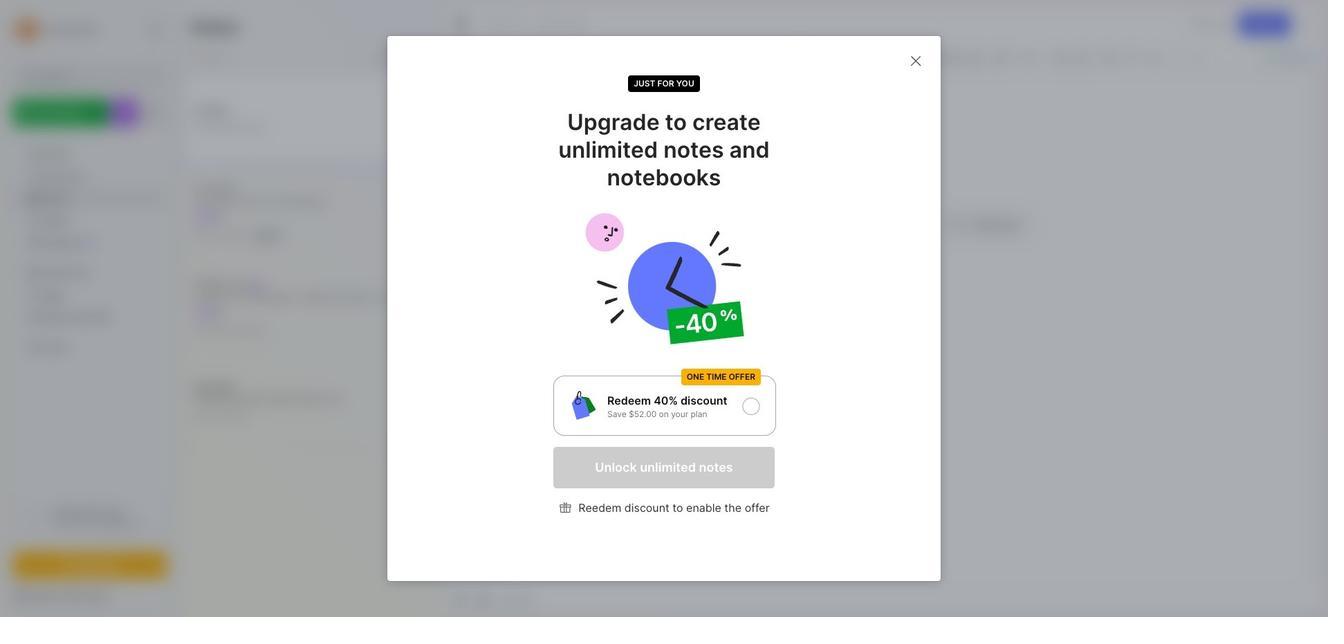 Task type: locate. For each thing, give the bounding box(es) containing it.
expand tags image
[[18, 291, 26, 300]]

expand note image
[[454, 16, 471, 33]]

outdent image
[[1074, 48, 1094, 67]]

None checkbox
[[554, 376, 776, 436]]

tree inside main element
[[5, 135, 175, 486]]

strikethrough image
[[1100, 48, 1119, 67]]

note window element
[[444, 4, 1325, 613]]

clock illustration image
[[554, 208, 775, 349]]

expand notebooks image
[[18, 269, 26, 278]]

None search field
[[38, 69, 154, 85]]

alignment image
[[1017, 48, 1051, 67]]

Search text field
[[38, 71, 154, 84]]

main element
[[0, 0, 180, 617]]

tree
[[5, 135, 175, 486]]

add tag image
[[476, 590, 493, 607]]

highlight image
[[887, 48, 918, 67]]

dialog
[[388, 36, 941, 581]]

superscript image
[[1122, 48, 1141, 67]]



Task type: describe. For each thing, give the bounding box(es) containing it.
gift icon image
[[559, 501, 573, 515]]

bulleted list image
[[923, 48, 943, 67]]

insert link image
[[993, 48, 1013, 67]]

Note Editor text field
[[444, 71, 1324, 584]]

checklist image
[[968, 48, 987, 67]]

add a reminder image
[[453, 590, 469, 607]]

indent image
[[1052, 48, 1071, 67]]

none search field inside main element
[[38, 69, 154, 85]]

numbered list image
[[945, 48, 965, 67]]

subscript image
[[1144, 48, 1163, 67]]



Task type: vqa. For each thing, say whether or not it's contained in the screenshot.
Clock Illustration 'image'
yes



